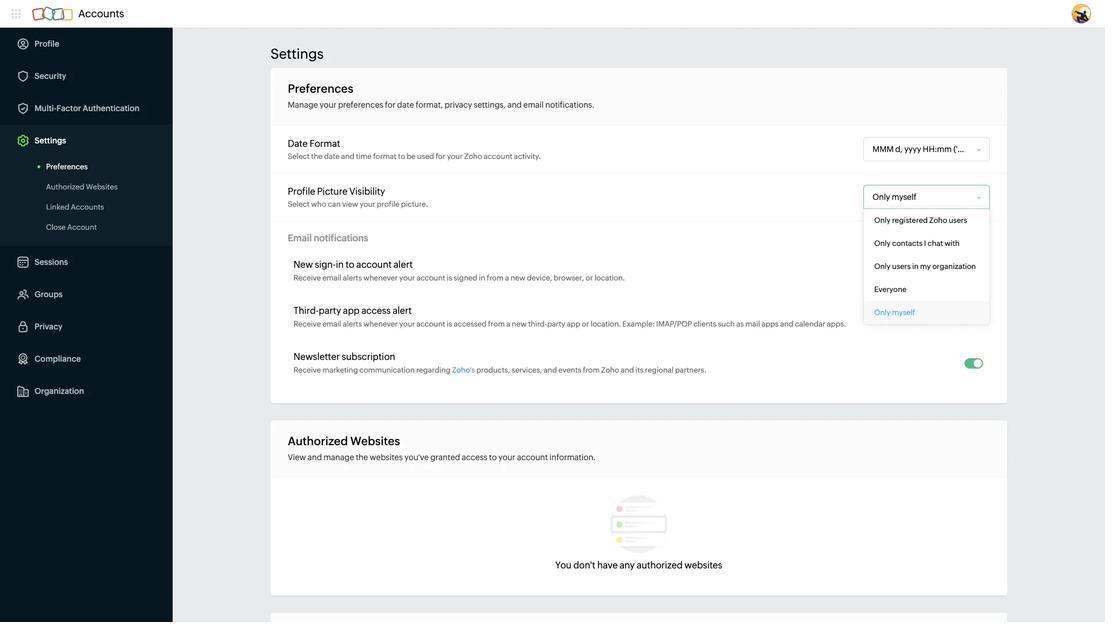 Task type: vqa. For each thing, say whether or not it's contained in the screenshot.
1st Only from the bottom
yes



Task type: locate. For each thing, give the bounding box(es) containing it.
0 horizontal spatial users
[[893, 262, 911, 271]]

the right manage
[[356, 453, 368, 462]]

you don't have any authorized websites
[[556, 560, 723, 571]]

regarding
[[416, 366, 451, 374]]

date down format at the left of the page
[[324, 152, 340, 160]]

only registered zoho users
[[875, 216, 968, 225]]

or right the third-
[[582, 320, 590, 328]]

users
[[949, 216, 968, 225], [893, 262, 911, 271]]

1 vertical spatial email
[[323, 274, 342, 282]]

0 vertical spatial alerts
[[343, 274, 362, 282]]

1 vertical spatial the
[[356, 453, 368, 462]]

select inside profile picture visibility select who can view your profile picture.
[[288, 200, 310, 208]]

is left signed
[[447, 274, 452, 282]]

0 vertical spatial whenever
[[364, 274, 398, 282]]

1 horizontal spatial preferences
[[288, 82, 354, 95]]

1 only from the top
[[875, 216, 891, 225]]

2 only from the top
[[875, 239, 891, 248]]

multi-
[[35, 104, 57, 113]]

in down the notifications
[[336, 259, 344, 270]]

location. right browser,
[[595, 274, 625, 282]]

1 receive from the top
[[294, 274, 321, 282]]

to
[[398, 152, 405, 160], [346, 259, 355, 270], [489, 453, 497, 462]]

with
[[945, 239, 960, 248]]

authorized up "linked"
[[46, 183, 84, 191]]

2 horizontal spatial to
[[489, 453, 497, 462]]

1 horizontal spatial access
[[462, 453, 488, 462]]

1 vertical spatial authorized
[[288, 434, 348, 447]]

3 receive from the top
[[294, 366, 321, 374]]

in for sign-
[[336, 259, 344, 270]]

or for third-party app access alert
[[582, 320, 590, 328]]

0 vertical spatial date
[[397, 100, 414, 109]]

for inside preferences manage your preferences for date format, privacy settings, and email notifications.
[[385, 100, 396, 109]]

0 horizontal spatial profile
[[35, 39, 59, 48]]

your
[[320, 100, 337, 109], [447, 152, 463, 160], [360, 200, 376, 208], [400, 274, 415, 282], [400, 320, 415, 328], [499, 453, 516, 462]]

0 horizontal spatial websites
[[370, 453, 403, 462]]

1 horizontal spatial websites
[[350, 434, 400, 447]]

profile up "who"
[[288, 186, 315, 197]]

0 vertical spatial profile
[[35, 39, 59, 48]]

0 vertical spatial for
[[385, 100, 396, 109]]

your inside preferences manage your preferences for date format, privacy settings, and email notifications.
[[320, 100, 337, 109]]

0 vertical spatial from
[[487, 274, 504, 282]]

your inside authorized websites view and manage the websites you've granted access to your account information.
[[499, 453, 516, 462]]

only for only contacts i chat with
[[875, 239, 891, 248]]

alerts down new sign-in to account alert
[[343, 274, 362, 282]]

is for new sign-in to account alert
[[447, 274, 452, 282]]

the
[[311, 152, 323, 160], [356, 453, 368, 462]]

0 horizontal spatial zoho
[[465, 152, 483, 160]]

select down date
[[288, 152, 310, 160]]

access up subscription
[[362, 305, 391, 316]]

account left 'activity.'
[[484, 152, 513, 160]]

0 vertical spatial the
[[311, 152, 323, 160]]

None field
[[864, 138, 978, 161], [864, 185, 978, 208], [864, 138, 978, 161], [864, 185, 978, 208]]

products,
[[477, 366, 510, 374]]

0 vertical spatial websites
[[370, 453, 403, 462]]

third-
[[529, 320, 548, 328]]

party
[[319, 305, 341, 316], [548, 320, 566, 328]]

select
[[288, 152, 310, 160], [288, 200, 310, 208]]

1 horizontal spatial authorized
[[288, 434, 348, 447]]

activity.
[[514, 152, 541, 160]]

date format select the date and time format to be used for your zoho account activity.
[[288, 138, 541, 160]]

1 vertical spatial to
[[346, 259, 355, 270]]

2 alerts from the top
[[343, 320, 362, 328]]

used
[[417, 152, 434, 160]]

1 vertical spatial app
[[567, 320, 581, 328]]

chat
[[928, 239, 944, 248]]

date
[[397, 100, 414, 109], [324, 152, 340, 160]]

whenever for account
[[364, 274, 398, 282]]

0 horizontal spatial access
[[362, 305, 391, 316]]

and left time on the top left of page
[[341, 152, 355, 160]]

4 only from the top
[[875, 308, 891, 317]]

access right granted
[[462, 453, 488, 462]]

receive down third-
[[294, 320, 321, 328]]

1 vertical spatial a
[[507, 320, 511, 328]]

to inside date format select the date and time format to be used for your zoho account activity.
[[398, 152, 405, 160]]

1 vertical spatial alert
[[393, 305, 412, 316]]

0 vertical spatial app
[[343, 305, 360, 316]]

1 horizontal spatial profile
[[288, 186, 315, 197]]

receive email alerts whenever your account is accessed from a new third-party app or location. example: imap/pop clients such as mail apps and calendar apps.
[[294, 320, 847, 328]]

preferences manage your preferences for date format, privacy settings, and email notifications.
[[288, 82, 595, 109]]

authorized inside authorized websites view and manage the websites you've granted access to your account information.
[[288, 434, 348, 447]]

date inside preferences manage your preferences for date format, privacy settings, and email notifications.
[[397, 100, 414, 109]]

1 is from the top
[[447, 274, 452, 282]]

account down the notifications
[[357, 259, 392, 270]]

groups
[[35, 290, 63, 299]]

2 vertical spatial email
[[323, 320, 342, 328]]

is left accessed
[[447, 320, 452, 328]]

1 vertical spatial or
[[582, 320, 590, 328]]

0 vertical spatial to
[[398, 152, 405, 160]]

account
[[67, 223, 97, 232]]

authentication
[[83, 104, 140, 113]]

new left the third-
[[512, 320, 527, 328]]

only for only users in my organization
[[875, 262, 891, 271]]

profile for profile
[[35, 39, 59, 48]]

users down the 'contacts'
[[893, 262, 911, 271]]

new left device,
[[511, 274, 526, 282]]

3 only from the top
[[875, 262, 891, 271]]

1 vertical spatial users
[[893, 262, 911, 271]]

party down sign-
[[319, 305, 341, 316]]

2 vertical spatial to
[[489, 453, 497, 462]]

app right third-
[[343, 305, 360, 316]]

preferences inside preferences manage your preferences for date format, privacy settings, and email notifications.
[[288, 82, 354, 95]]

1 vertical spatial receive
[[294, 320, 321, 328]]

1 horizontal spatial zoho
[[602, 366, 620, 374]]

profile up security
[[35, 39, 59, 48]]

0 horizontal spatial settings
[[35, 136, 66, 145]]

1 vertical spatial from
[[488, 320, 505, 328]]

1 vertical spatial access
[[462, 453, 488, 462]]

1 horizontal spatial party
[[548, 320, 566, 328]]

0 horizontal spatial preferences
[[46, 162, 88, 171]]

to left be
[[398, 152, 405, 160]]

settings up "manage" in the left top of the page
[[271, 46, 324, 62]]

0 vertical spatial zoho
[[465, 152, 483, 160]]

from right events
[[583, 366, 600, 374]]

0 horizontal spatial for
[[385, 100, 396, 109]]

email down third-party app access alert
[[323, 320, 342, 328]]

authorized websites view and manage the websites you've granted access to your account information.
[[288, 434, 596, 462]]

alerts down third-party app access alert
[[343, 320, 362, 328]]

receive down new
[[294, 274, 321, 282]]

1 vertical spatial profile
[[288, 186, 315, 197]]

1 whenever from the top
[[364, 274, 398, 282]]

websites inside authorized websites view and manage the websites you've granted access to your account information.
[[370, 453, 403, 462]]

0 horizontal spatial app
[[343, 305, 360, 316]]

1 vertical spatial alerts
[[343, 320, 362, 328]]

0 vertical spatial receive
[[294, 274, 321, 282]]

zoho left its
[[602, 366, 620, 374]]

zoho right used
[[465, 152, 483, 160]]

email notifications
[[288, 233, 369, 244]]

or
[[586, 274, 593, 282], [582, 320, 590, 328]]

and right view
[[308, 453, 322, 462]]

websites up manage
[[350, 434, 400, 447]]

email for new sign-in to account alert
[[323, 274, 342, 282]]

1 vertical spatial whenever
[[364, 320, 398, 328]]

1 vertical spatial for
[[436, 152, 446, 160]]

0 vertical spatial websites
[[86, 183, 118, 191]]

a left device,
[[505, 274, 509, 282]]

websites inside authorized websites view and manage the websites you've granted access to your account information.
[[350, 434, 400, 447]]

2 receive from the top
[[294, 320, 321, 328]]

1 horizontal spatial websites
[[685, 560, 723, 571]]

to right granted
[[489, 453, 497, 462]]

authorized up view
[[288, 434, 348, 447]]

only left myself
[[875, 308, 891, 317]]

0 vertical spatial is
[[447, 274, 452, 282]]

location. left example:
[[591, 320, 621, 328]]

alert
[[394, 259, 413, 270], [393, 305, 412, 316]]

0 vertical spatial users
[[949, 216, 968, 225]]

2 whenever from the top
[[364, 320, 398, 328]]

party down browser,
[[548, 320, 566, 328]]

date left format,
[[397, 100, 414, 109]]

0 horizontal spatial authorized
[[46, 183, 84, 191]]

zoho inside date format select the date and time format to be used for your zoho account activity.
[[465, 152, 483, 160]]

in
[[336, 259, 344, 270], [913, 262, 919, 271], [479, 274, 486, 282]]

a left the third-
[[507, 320, 511, 328]]

from right accessed
[[488, 320, 505, 328]]

preferences for preferences
[[46, 162, 88, 171]]

0 vertical spatial or
[[586, 274, 593, 282]]

0 horizontal spatial websites
[[86, 183, 118, 191]]

1 horizontal spatial date
[[397, 100, 414, 109]]

to right sign-
[[346, 259, 355, 270]]

1 horizontal spatial for
[[436, 152, 446, 160]]

only
[[875, 216, 891, 225], [875, 239, 891, 248], [875, 262, 891, 271], [875, 308, 891, 317]]

profile
[[35, 39, 59, 48], [288, 186, 315, 197]]

receive down newsletter
[[294, 366, 321, 374]]

0 vertical spatial access
[[362, 305, 391, 316]]

0 vertical spatial select
[[288, 152, 310, 160]]

for right preferences
[[385, 100, 396, 109]]

2 horizontal spatial zoho
[[930, 216, 948, 225]]

websites up 'linked accounts'
[[86, 183, 118, 191]]

1 vertical spatial party
[[548, 320, 566, 328]]

1 vertical spatial date
[[324, 152, 340, 160]]

account left accessed
[[417, 320, 446, 328]]

from right signed
[[487, 274, 504, 282]]

alerts
[[343, 274, 362, 282], [343, 320, 362, 328]]

as
[[737, 320, 744, 328]]

manage
[[288, 100, 318, 109]]

the down format at the left of the page
[[311, 152, 323, 160]]

and inside date format select the date and time format to be used for your zoho account activity.
[[341, 152, 355, 160]]

only up everyone
[[875, 262, 891, 271]]

and
[[508, 100, 522, 109], [341, 152, 355, 160], [781, 320, 794, 328], [544, 366, 557, 374], [621, 366, 634, 374], [308, 453, 322, 462]]

whenever down new sign-in to account alert
[[364, 274, 398, 282]]

email left notifications.
[[524, 100, 544, 109]]

settings
[[271, 46, 324, 62], [35, 136, 66, 145]]

select left "who"
[[288, 200, 310, 208]]

subscription
[[342, 351, 396, 362]]

account left information.
[[517, 453, 548, 462]]

in right signed
[[479, 274, 486, 282]]

for inside date format select the date and time format to be used for your zoho account activity.
[[436, 152, 446, 160]]

for right used
[[436, 152, 446, 160]]

authorized for authorized websites
[[46, 183, 84, 191]]

only users in my organization
[[875, 262, 977, 271]]

alerts for access
[[343, 320, 362, 328]]

and right settings,
[[508, 100, 522, 109]]

0 vertical spatial authorized
[[46, 183, 84, 191]]

whenever for alert
[[364, 320, 398, 328]]

0 vertical spatial new
[[511, 274, 526, 282]]

websites left the you've
[[370, 453, 403, 462]]

1 vertical spatial accounts
[[71, 203, 104, 211]]

1 vertical spatial websites
[[350, 434, 400, 447]]

accounts
[[78, 7, 124, 20], [71, 203, 104, 211]]

1 vertical spatial is
[[447, 320, 452, 328]]

1 vertical spatial location.
[[591, 320, 621, 328]]

example:
[[623, 320, 655, 328]]

factor
[[57, 104, 81, 113]]

only left the 'contacts'
[[875, 239, 891, 248]]

app right the third-
[[567, 320, 581, 328]]

picture
[[317, 186, 348, 197]]

receive for new
[[294, 274, 321, 282]]

your inside date format select the date and time format to be used for your zoho account activity.
[[447, 152, 463, 160]]

0 vertical spatial email
[[524, 100, 544, 109]]

you
[[556, 560, 572, 571]]

1 horizontal spatial the
[[356, 453, 368, 462]]

date inside date format select the date and time format to be used for your zoho account activity.
[[324, 152, 340, 160]]

or right browser,
[[586, 274, 593, 282]]

2 select from the top
[[288, 200, 310, 208]]

2 is from the top
[[447, 320, 452, 328]]

0 horizontal spatial the
[[311, 152, 323, 160]]

whenever down third-party app access alert
[[364, 320, 398, 328]]

1 vertical spatial preferences
[[46, 162, 88, 171]]

visibility
[[350, 186, 385, 197]]

1 horizontal spatial to
[[398, 152, 405, 160]]

its
[[636, 366, 644, 374]]

receive
[[294, 274, 321, 282], [294, 320, 321, 328], [294, 366, 321, 374]]

0 horizontal spatial party
[[319, 305, 341, 316]]

format,
[[416, 100, 443, 109]]

websites right the authorized
[[685, 560, 723, 571]]

sessions
[[35, 257, 68, 267]]

in left my
[[913, 262, 919, 271]]

and right apps
[[781, 320, 794, 328]]

settings,
[[474, 100, 506, 109]]

is
[[447, 274, 452, 282], [447, 320, 452, 328]]

alerts for to
[[343, 274, 362, 282]]

be
[[407, 152, 416, 160]]

for
[[385, 100, 396, 109], [436, 152, 446, 160]]

zoho up 'chat'
[[930, 216, 948, 225]]

is for third-party app access alert
[[447, 320, 452, 328]]

0 horizontal spatial in
[[336, 259, 344, 270]]

partners.
[[676, 366, 707, 374]]

2 vertical spatial from
[[583, 366, 600, 374]]

0 horizontal spatial date
[[324, 152, 340, 160]]

whenever
[[364, 274, 398, 282], [364, 320, 398, 328]]

only myself
[[875, 308, 916, 317]]

app
[[343, 305, 360, 316], [567, 320, 581, 328]]

security
[[35, 71, 66, 81]]

1 alerts from the top
[[343, 274, 362, 282]]

and inside authorized websites view and manage the websites you've granted access to your account information.
[[308, 453, 322, 462]]

view
[[342, 200, 358, 208]]

0 vertical spatial location.
[[595, 274, 625, 282]]

1 vertical spatial select
[[288, 200, 310, 208]]

0 vertical spatial accounts
[[78, 7, 124, 20]]

0 horizontal spatial to
[[346, 259, 355, 270]]

only left registered
[[875, 216, 891, 225]]

profile inside profile picture visibility select who can view your profile picture.
[[288, 186, 315, 197]]

new
[[511, 274, 526, 282], [512, 320, 527, 328]]

from
[[487, 274, 504, 282], [488, 320, 505, 328], [583, 366, 600, 374]]

preferences up authorized websites
[[46, 162, 88, 171]]

access inside authorized websites view and manage the websites you've granted access to your account information.
[[462, 453, 488, 462]]

settings down multi-
[[35, 136, 66, 145]]

0 vertical spatial preferences
[[288, 82, 354, 95]]

third-
[[294, 305, 319, 316]]

1 vertical spatial settings
[[35, 136, 66, 145]]

2 horizontal spatial in
[[913, 262, 919, 271]]

2 vertical spatial receive
[[294, 366, 321, 374]]

manage
[[324, 453, 354, 462]]

preferences up "manage" in the left top of the page
[[288, 82, 354, 95]]

0 vertical spatial settings
[[271, 46, 324, 62]]

email down sign-
[[323, 274, 342, 282]]

1 select from the top
[[288, 152, 310, 160]]

users up the with
[[949, 216, 968, 225]]



Task type: describe. For each thing, give the bounding box(es) containing it.
the inside authorized websites view and manage the websites you've granted access to your account information.
[[356, 453, 368, 462]]

only for only myself
[[875, 308, 891, 317]]

services,
[[512, 366, 542, 374]]

clients
[[694, 320, 717, 328]]

date
[[288, 138, 308, 149]]

receive marketing communication regarding zoho's products, services, and events from zoho and its regional partners.
[[294, 366, 707, 374]]

account inside authorized websites view and manage the websites you've granted access to your account information.
[[517, 453, 548, 462]]

have
[[598, 560, 618, 571]]

email inside preferences manage your preferences for date format, privacy settings, and email notifications.
[[524, 100, 544, 109]]

to inside authorized websites view and manage the websites you've granted access to your account information.
[[489, 453, 497, 462]]

1 vertical spatial new
[[512, 320, 527, 328]]

1 horizontal spatial in
[[479, 274, 486, 282]]

everyone
[[875, 285, 907, 294]]

in for users
[[913, 262, 919, 271]]

new
[[294, 259, 313, 270]]

new sign-in to account alert
[[294, 259, 413, 270]]

format
[[373, 152, 397, 160]]

receive for third-
[[294, 320, 321, 328]]

notifications.
[[546, 100, 595, 109]]

device,
[[527, 274, 553, 282]]

account inside date format select the date and time format to be used for your zoho account activity.
[[484, 152, 513, 160]]

location. for new sign-in to account alert
[[595, 274, 625, 282]]

newsletter subscription
[[294, 351, 396, 362]]

time
[[356, 152, 372, 160]]

mail
[[746, 320, 761, 328]]

picture.
[[401, 200, 428, 208]]

websites for authorized websites
[[86, 183, 118, 191]]

linked
[[46, 203, 69, 211]]

profile
[[377, 200, 400, 208]]

imap/pop
[[657, 320, 692, 328]]

the inside date format select the date and time format to be used for your zoho account activity.
[[311, 152, 323, 160]]

privacy
[[445, 100, 472, 109]]

organization
[[933, 262, 977, 271]]

2 vertical spatial zoho
[[602, 366, 620, 374]]

only for only registered zoho users
[[875, 216, 891, 225]]

1 vertical spatial websites
[[685, 560, 723, 571]]

registered
[[893, 216, 928, 225]]

events
[[559, 366, 582, 374]]

multi-factor authentication
[[35, 104, 140, 113]]

compliance
[[35, 354, 81, 363]]

from for is
[[487, 274, 504, 282]]

myself
[[893, 308, 916, 317]]

zoho's
[[452, 366, 475, 374]]

email
[[288, 233, 312, 244]]

calendar
[[795, 320, 826, 328]]

authorized
[[637, 560, 683, 571]]

granted
[[431, 453, 460, 462]]

linked accounts
[[46, 203, 104, 211]]

only contacts i chat with
[[875, 239, 960, 248]]

third-party app access alert
[[294, 305, 412, 316]]

notifications
[[314, 233, 369, 244]]

1 horizontal spatial users
[[949, 216, 968, 225]]

0 vertical spatial party
[[319, 305, 341, 316]]

privacy
[[35, 322, 62, 331]]

zoho's link
[[452, 366, 475, 374]]

regional
[[645, 366, 674, 374]]

you've
[[405, 453, 429, 462]]

preferences
[[338, 100, 384, 109]]

select inside date format select the date and time format to be used for your zoho account activity.
[[288, 152, 310, 160]]

and left its
[[621, 366, 634, 374]]

authorized for authorized websites view and manage the websites you've granted access to your account information.
[[288, 434, 348, 447]]

my
[[921, 262, 931, 271]]

location. for third-party app access alert
[[591, 320, 621, 328]]

such
[[718, 320, 735, 328]]

1 horizontal spatial settings
[[271, 46, 324, 62]]

format
[[310, 138, 340, 149]]

newsletter
[[294, 351, 340, 362]]

and left events
[[544, 366, 557, 374]]

and inside preferences manage your preferences for date format, privacy settings, and email notifications.
[[508, 100, 522, 109]]

i
[[925, 239, 927, 248]]

from for services,
[[583, 366, 600, 374]]

who
[[311, 200, 326, 208]]

marketing
[[323, 366, 358, 374]]

apps.
[[827, 320, 847, 328]]

profile for profile picture visibility select who can view your profile picture.
[[288, 186, 315, 197]]

websites for authorized websites view and manage the websites you've granted access to your account information.
[[350, 434, 400, 447]]

can
[[328, 200, 341, 208]]

your inside profile picture visibility select who can view your profile picture.
[[360, 200, 376, 208]]

receive email alerts whenever your account is signed in from a new device, browser, or location.
[[294, 274, 625, 282]]

0 vertical spatial a
[[505, 274, 509, 282]]

email for third-party app access alert
[[323, 320, 342, 328]]

profile picture visibility select who can view your profile picture.
[[288, 186, 428, 208]]

accessed
[[454, 320, 487, 328]]

0 vertical spatial alert
[[394, 259, 413, 270]]

view
[[288, 453, 306, 462]]

browser,
[[554, 274, 585, 282]]

account left signed
[[417, 274, 446, 282]]

signed
[[454, 274, 478, 282]]

close
[[46, 223, 66, 232]]

sign-
[[315, 259, 336, 270]]

organization
[[35, 386, 84, 396]]

any
[[620, 560, 635, 571]]

1 vertical spatial zoho
[[930, 216, 948, 225]]

preferences for preferences manage your preferences for date format, privacy settings, and email notifications.
[[288, 82, 354, 95]]

close account
[[46, 223, 97, 232]]

apps
[[762, 320, 779, 328]]

communication
[[360, 366, 415, 374]]

authorized websites
[[46, 183, 118, 191]]

don't
[[574, 560, 596, 571]]

1 horizontal spatial app
[[567, 320, 581, 328]]

information.
[[550, 453, 596, 462]]

or for new sign-in to account alert
[[586, 274, 593, 282]]



